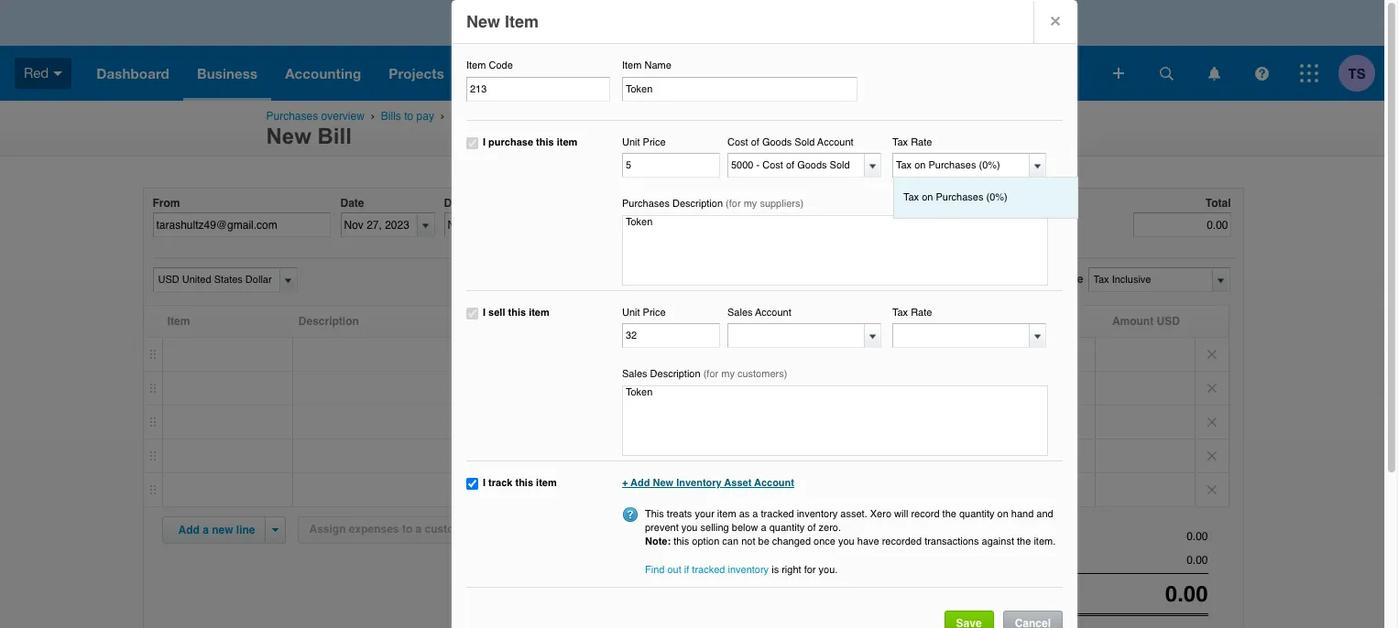 Task type: describe. For each thing, give the bounding box(es) containing it.
you
[[460, 17, 480, 30]]

can
[[723, 537, 739, 549]]

this
[[645, 508, 664, 520]]

amounts
[[1017, 273, 1064, 286]]

find
[[645, 565, 665, 577]]

you have 18 days
[[460, 16, 555, 30]]

purchase
[[489, 136, 534, 148]]

new
[[212, 524, 233, 537]]

0 horizontal spatial quantity
[[770, 523, 805, 534]]

tax rate for sales account
[[893, 307, 933, 319]]

(for for sales description
[[704, 369, 719, 381]]

purchases for new bill
[[266, 110, 318, 123]]

Date text field
[[341, 214, 418, 237]]

this for purchase
[[536, 136, 554, 148]]

rate for sales account
[[911, 307, 933, 319]]

recorded
[[882, 537, 922, 549]]

item code
[[467, 60, 513, 72]]

sales tax
[[1024, 554, 1071, 567]]

purchases for (for my suppliers)
[[622, 198, 670, 210]]

price for purchases
[[643, 136, 666, 148]]

track
[[489, 477, 513, 489]]

line
[[236, 524, 255, 537]]

once
[[814, 537, 836, 549]]

if
[[685, 565, 690, 577]]

0 horizontal spatial asset
[[670, 493, 698, 505]]

option
[[692, 537, 720, 549]]

zero.
[[819, 523, 842, 534]]

my for suppliers)
[[744, 198, 758, 210]]

cost
[[728, 136, 749, 148]]

have inside you have 18 days
[[483, 17, 508, 30]]

prevent
[[645, 523, 679, 534]]

expenses
[[349, 523, 399, 536]]

I track this item checkbox
[[467, 478, 479, 490]]

assign expenses to a customer or project
[[309, 523, 528, 536]]

ts banner
[[0, 0, 1385, 101]]

a left new
[[203, 524, 209, 537]]

customer
[[425, 523, 474, 536]]

new item
[[467, 12, 539, 31]]

or
[[478, 523, 489, 536]]

unit price for sales
[[622, 307, 666, 319]]

find out if tracked inventory link
[[645, 565, 769, 577]]

item for treats
[[718, 508, 737, 520]]

i track this item
[[483, 477, 557, 489]]

pay
[[417, 110, 434, 123]]

from
[[153, 197, 180, 210]]

due
[[444, 197, 465, 210]]

tax rate for cost of goods sold account
[[893, 136, 933, 148]]

item for item
[[168, 315, 190, 328]]

price up sales description (for my customers) on the bottom of the page
[[688, 315, 715, 328]]

description for i sell this item
[[650, 369, 701, 381]]

1 horizontal spatial inventory
[[677, 477, 722, 489]]

i purchase this item
[[483, 136, 578, 148]]

xero
[[871, 508, 892, 520]]

right
[[782, 565, 802, 577]]

1 vertical spatial to
[[402, 523, 413, 536]]

i for i purchase this item
[[483, 136, 486, 148]]

1 › from the left
[[371, 110, 375, 122]]

+ add new inventory asset account inventory asset account
[[622, 477, 795, 505]]

add a new line
[[178, 524, 255, 537]]

0 vertical spatial of
[[751, 136, 760, 148]]

a up be
[[761, 523, 767, 534]]

tax on purchases (0%)
[[904, 192, 1008, 204]]

description for i purchase this item
[[673, 198, 723, 210]]

0 horizontal spatial on
[[922, 192, 934, 204]]

suppliers)
[[760, 198, 804, 210]]

cost of goods sold account
[[728, 136, 854, 148]]

subtotal
[[1031, 530, 1071, 543]]

amounts are
[[1017, 273, 1084, 286]]

goods
[[763, 136, 792, 148]]

unit for purchases description
[[622, 136, 640, 148]]

bill
[[318, 124, 352, 149]]

transactions
[[925, 537, 979, 549]]

out
[[668, 565, 682, 577]]

ts button
[[1339, 46, 1385, 101]]

tracked inside this treats your item as a tracked inventory asset. xero will record the quantity on hand and prevent you selling below a quantity of zero. note: this option can not be changed once you have recorded transactions against the item.
[[761, 508, 794, 520]]

asset.
[[841, 508, 868, 520]]

item for sell
[[529, 307, 550, 319]]

purchases overview link
[[266, 110, 365, 123]]

5 delete line item image from the top
[[1196, 474, 1229, 507]]

1 horizontal spatial asset
[[725, 477, 752, 489]]

0 horizontal spatial the
[[943, 508, 957, 520]]

red
[[24, 65, 49, 80]]

Unit Price text field
[[622, 324, 721, 349]]

total
[[1000, 582, 1071, 607]]

item name
[[622, 60, 672, 72]]

overview
[[321, 110, 365, 123]]

hand
[[1012, 508, 1034, 520]]

be
[[759, 537, 770, 549]]

and
[[1037, 508, 1054, 520]]

below
[[732, 523, 759, 534]]

treats
[[667, 508, 692, 520]]

(0%)
[[987, 192, 1008, 204]]

more add line options... image
[[272, 529, 279, 533]]

is
[[772, 565, 779, 577]]

0 vertical spatial you
[[682, 523, 698, 534]]

new inside + add new inventory asset account inventory asset account
[[653, 477, 674, 489]]

red button
[[0, 46, 83, 101]]

a left customer
[[416, 523, 422, 536]]

ts
[[1349, 65, 1366, 81]]

add inside + add new inventory asset account inventory asset account
[[631, 477, 650, 489]]

i for i track this item
[[483, 477, 486, 489]]

unit right qty
[[663, 315, 685, 328]]

Total text field
[[1134, 213, 1232, 238]]

purchases description (for my suppliers)
[[622, 198, 804, 210]]

Item Name text field
[[622, 77, 858, 101]]

i for i sell this item
[[483, 307, 486, 319]]

changed
[[773, 537, 811, 549]]



Task type: vqa. For each thing, say whether or not it's contained in the screenshot.
If you can't find your industry, select it from this list
no



Task type: locate. For each thing, give the bounding box(es) containing it.
this treats your item as a tracked inventory asset. xero will record the quantity on hand and prevent you selling below a quantity of zero. note: this option can not be changed once you have recorded transactions against the item.
[[645, 508, 1056, 549]]

0 vertical spatial asset
[[725, 477, 752, 489]]

1 horizontal spatial quantity
[[960, 508, 995, 520]]

item
[[505, 12, 539, 31], [467, 60, 486, 72], [622, 60, 642, 72], [168, 315, 190, 328]]

item for item name
[[622, 60, 642, 72]]

your
[[695, 508, 715, 520]]

0 vertical spatial inventory
[[797, 508, 838, 520]]

0 horizontal spatial inventory
[[728, 565, 769, 577]]

amount
[[1113, 315, 1154, 328]]

0 vertical spatial i
[[483, 136, 486, 148]]

a right as
[[753, 508, 759, 520]]

asset up treats
[[670, 493, 698, 505]]

› right pay
[[441, 110, 445, 122]]

1 horizontal spatial add
[[631, 477, 650, 489]]

0 vertical spatial (for
[[726, 198, 741, 210]]

asset
[[725, 477, 752, 489], [670, 493, 698, 505]]

i right i sell this item "option"
[[483, 307, 486, 319]]

will
[[895, 508, 909, 520]]

item right sell
[[529, 307, 550, 319]]

selling
[[701, 523, 729, 534]]

price down name
[[643, 136, 666, 148]]

sales for tax rate
[[728, 307, 753, 319]]

add a new line link
[[167, 518, 266, 544]]

0 horizontal spatial tracked
[[692, 565, 726, 577]]

add left new
[[178, 524, 200, 537]]

item right track
[[536, 477, 557, 489]]

1 vertical spatial (for
[[704, 369, 719, 381]]

2 vertical spatial i
[[483, 477, 486, 489]]

1 vertical spatial new
[[266, 124, 312, 149]]

0 vertical spatial the
[[943, 508, 957, 520]]

against
[[982, 537, 1015, 549]]

(for for purchases description
[[726, 198, 741, 210]]

1 horizontal spatial on
[[998, 508, 1009, 520]]

unit up unit price 'text field'
[[622, 307, 640, 319]]

Reference text field
[[548, 213, 685, 238]]

I purchase this item checkbox
[[467, 137, 479, 149]]

quantity up against
[[960, 508, 995, 520]]

usd
[[1157, 315, 1181, 328]]

unit price up unit price 'text field'
[[622, 307, 666, 319]]

this for sell
[[508, 307, 526, 319]]

1 vertical spatial quantity
[[770, 523, 805, 534]]

to right expenses
[[402, 523, 413, 536]]

svg image inside the red popup button
[[53, 71, 63, 76]]

the
[[943, 508, 957, 520], [1018, 537, 1032, 549]]

item inside this treats your item as a tracked inventory asset. xero will record the quantity on hand and prevent you selling below a quantity of zero. note: this option can not be changed once you have recorded transactions against the item.
[[718, 508, 737, 520]]

unit price for purchases
[[622, 136, 666, 148]]

1 horizontal spatial of
[[808, 523, 816, 534]]

you.
[[819, 565, 838, 577]]

0 horizontal spatial of
[[751, 136, 760, 148]]

assign expenses to a customer or project link
[[297, 517, 540, 545]]

to
[[404, 110, 414, 123], [402, 523, 413, 536]]

1 date from the left
[[341, 197, 364, 210]]

1 horizontal spatial date
[[468, 197, 492, 210]]

svg image
[[1301, 64, 1319, 83], [1160, 66, 1174, 80], [1209, 66, 1221, 80], [1114, 68, 1125, 79], [53, 71, 63, 76]]

new up this
[[653, 477, 674, 489]]

1 vertical spatial my
[[722, 369, 735, 381]]

this right purchase at the top left
[[536, 136, 554, 148]]

0 vertical spatial inventory
[[677, 477, 722, 489]]

(for left suppliers)
[[726, 198, 741, 210]]

a
[[753, 508, 759, 520], [761, 523, 767, 534], [416, 523, 422, 536], [203, 524, 209, 537]]

to inside purchases overview › bills to pay › new bill
[[404, 110, 414, 123]]

item left as
[[718, 508, 737, 520]]

inventory inside this treats your item as a tracked inventory asset. xero will record the quantity on hand and prevent you selling below a quantity of zero. note: this option can not be changed once you have recorded transactions against the item.
[[797, 508, 838, 520]]

1 horizontal spatial my
[[744, 198, 758, 210]]

this right sell
[[508, 307, 526, 319]]

18
[[512, 16, 525, 30]]

inventory up zero.
[[797, 508, 838, 520]]

this right track
[[516, 477, 534, 489]]

find out if tracked inventory is right for you.
[[645, 565, 838, 577]]

0 vertical spatial sales
[[728, 307, 753, 319]]

price right qty
[[643, 307, 666, 319]]

item
[[557, 136, 578, 148], [529, 307, 550, 319], [536, 477, 557, 489], [718, 508, 737, 520]]

1 vertical spatial you
[[839, 537, 855, 549]]

0 vertical spatial quantity
[[960, 508, 995, 520]]

sell
[[489, 307, 506, 319]]

0 horizontal spatial date
[[341, 197, 364, 210]]

unit price down item name
[[622, 136, 666, 148]]

1 horizontal spatial have
[[858, 537, 880, 549]]

1 horizontal spatial tracked
[[761, 508, 794, 520]]

rate for cost of goods sold account
[[911, 136, 933, 148]]

this
[[536, 136, 554, 148], [508, 307, 526, 319], [516, 477, 534, 489], [674, 537, 690, 549]]

qty
[[624, 315, 642, 328]]

0 horizontal spatial my
[[722, 369, 735, 381]]

add
[[631, 477, 650, 489], [178, 524, 200, 537]]

new inside purchases overview › bills to pay › new bill
[[266, 124, 312, 149]]

note:
[[645, 537, 671, 549]]

sales down qty
[[622, 369, 648, 381]]

project
[[492, 523, 528, 536]]

my left suppliers)
[[744, 198, 758, 210]]

›
[[371, 110, 375, 122], [441, 110, 445, 122]]

1 vertical spatial asset
[[670, 493, 698, 505]]

None text field
[[153, 213, 330, 238], [154, 269, 277, 292], [729, 325, 866, 348], [622, 386, 1049, 456], [1071, 531, 1209, 544], [1071, 555, 1209, 568], [153, 213, 330, 238], [154, 269, 277, 292], [729, 325, 866, 348], [622, 386, 1049, 456], [1071, 531, 1209, 544], [1071, 555, 1209, 568]]

as
[[740, 508, 750, 520]]

1 vertical spatial add
[[178, 524, 200, 537]]

2 horizontal spatial new
[[653, 477, 674, 489]]

2 vertical spatial description
[[650, 369, 701, 381]]

i
[[483, 136, 486, 148], [483, 307, 486, 319], [483, 477, 486, 489]]

of inside this treats your item as a tracked inventory asset. xero will record the quantity on hand and prevent you selling below a quantity of zero. note: this option can not be changed once you have recorded transactions against the item.
[[808, 523, 816, 534]]

0 vertical spatial have
[[483, 17, 508, 30]]

(for left customers)
[[704, 369, 719, 381]]

2 horizontal spatial sales
[[1024, 554, 1051, 567]]

customers)
[[738, 369, 788, 381]]

0 vertical spatial tracked
[[761, 508, 794, 520]]

2 vertical spatial sales
[[1024, 554, 1051, 567]]

1 vertical spatial of
[[808, 523, 816, 534]]

0 vertical spatial my
[[744, 198, 758, 210]]

item for item code
[[467, 60, 486, 72]]

my
[[744, 198, 758, 210], [722, 369, 735, 381]]

this for track
[[516, 477, 534, 489]]

on left (0%)
[[922, 192, 934, 204]]

item right purchase at the top left
[[557, 136, 578, 148]]

0 vertical spatial to
[[404, 110, 414, 123]]

this inside this treats your item as a tracked inventory asset. xero will record the quantity on hand and prevent you selling below a quantity of zero. note: this option can not be changed once you have recorded transactions against the item.
[[674, 537, 690, 549]]

1 vertical spatial tracked
[[692, 565, 726, 577]]

quantity
[[960, 508, 995, 520], [770, 523, 805, 534]]

i right i purchase this item checkbox
[[483, 136, 486, 148]]

sales
[[728, 307, 753, 319], [622, 369, 648, 381], [1024, 554, 1051, 567]]

sales down item.
[[1024, 554, 1051, 567]]

name
[[645, 60, 672, 72]]

1 vertical spatial have
[[858, 537, 880, 549]]

unit price up sales description (for my customers) on the bottom of the page
[[663, 315, 715, 328]]

the left item.
[[1018, 537, 1032, 549]]

tracked up be
[[761, 508, 794, 520]]

of right cost
[[751, 136, 760, 148]]

1 horizontal spatial (for
[[726, 198, 741, 210]]

1 horizontal spatial purchases
[[622, 198, 670, 210]]

1 horizontal spatial the
[[1018, 537, 1032, 549]]

unit for sales description
[[622, 307, 640, 319]]

0 vertical spatial description
[[673, 198, 723, 210]]

bills
[[381, 110, 401, 123]]

rate
[[911, 136, 933, 148], [911, 307, 933, 319], [976, 315, 1000, 328]]

inventory up your
[[677, 477, 722, 489]]

1 vertical spatial i
[[483, 307, 486, 319]]

to left pay
[[404, 110, 414, 123]]

0 horizontal spatial have
[[483, 17, 508, 30]]

record
[[912, 508, 940, 520]]

purchases overview › bills to pay › new bill
[[266, 110, 448, 149]]

unit price
[[622, 136, 666, 148], [622, 307, 666, 319], [663, 315, 715, 328]]

2 horizontal spatial purchases
[[936, 192, 984, 204]]

asset up as
[[725, 477, 752, 489]]

1 horizontal spatial inventory
[[797, 508, 838, 520]]

due date
[[444, 197, 492, 210]]

are
[[1067, 273, 1084, 286]]

1 vertical spatial sales
[[622, 369, 648, 381]]

4 delete line item image from the top
[[1196, 440, 1229, 473]]

unit down item name
[[622, 136, 640, 148]]

0 horizontal spatial (for
[[704, 369, 719, 381]]

you down treats
[[682, 523, 698, 534]]

add right +
[[631, 477, 650, 489]]

0 horizontal spatial you
[[682, 523, 698, 534]]

of left zero.
[[808, 523, 816, 534]]

total
[[1206, 197, 1232, 210]]

purchases up "reference" text box
[[622, 198, 670, 210]]

(for
[[726, 198, 741, 210], [704, 369, 719, 381]]

svg image
[[1255, 66, 1269, 80]]

Item Code text field
[[467, 77, 611, 101]]

you
[[682, 523, 698, 534], [839, 537, 855, 549]]

1 vertical spatial the
[[1018, 537, 1032, 549]]

1 vertical spatial inventory
[[622, 493, 668, 505]]

quantity up "changed"
[[770, 523, 805, 534]]

item for track
[[536, 477, 557, 489]]

you down zero.
[[839, 537, 855, 549]]

delete line item image
[[1196, 338, 1229, 371], [1196, 372, 1229, 405], [1196, 406, 1229, 439], [1196, 440, 1229, 473], [1196, 474, 1229, 507]]

purchases up bill at the left top
[[266, 110, 318, 123]]

on left "hand"
[[998, 508, 1009, 520]]

days
[[528, 16, 555, 30]]

my left customers)
[[722, 369, 735, 381]]

sales for total
[[1024, 554, 1051, 567]]

2 i from the top
[[483, 307, 486, 319]]

0 horizontal spatial inventory
[[622, 493, 668, 505]]

inventory up this
[[622, 493, 668, 505]]

I sell this item checkbox
[[467, 308, 479, 320]]

price
[[643, 136, 666, 148], [643, 307, 666, 319], [688, 315, 715, 328]]

1 horizontal spatial ›
[[441, 110, 445, 122]]

1 delete line item image from the top
[[1196, 338, 1229, 371]]

2 vertical spatial new
[[653, 477, 674, 489]]

my for customers)
[[722, 369, 735, 381]]

2 date from the left
[[468, 197, 492, 210]]

purchases left (0%)
[[936, 192, 984, 204]]

have inside this treats your item as a tracked inventory asset. xero will record the quantity on hand and prevent you selling below a quantity of zero. note: this option can not be changed once you have recorded transactions against the item.
[[858, 537, 880, 549]]

sales account
[[728, 307, 792, 319]]

the right 'record'
[[943, 508, 957, 520]]

date
[[341, 197, 364, 210], [468, 197, 492, 210]]

amount usd
[[1113, 315, 1181, 328]]

0 vertical spatial on
[[922, 192, 934, 204]]

have left 18
[[483, 17, 508, 30]]

this right note:
[[674, 537, 690, 549]]

1 vertical spatial on
[[998, 508, 1009, 520]]

2 delete line item image from the top
[[1196, 372, 1229, 405]]

0 horizontal spatial sales
[[622, 369, 648, 381]]

item.
[[1034, 537, 1056, 549]]

not
[[742, 537, 756, 549]]

new left 18
[[467, 12, 501, 31]]

› left bills
[[371, 110, 375, 122]]

price for sales
[[643, 307, 666, 319]]

1 vertical spatial inventory
[[728, 565, 769, 577]]

tax
[[893, 136, 909, 148], [904, 192, 920, 204], [893, 307, 909, 319], [955, 315, 973, 328], [1054, 554, 1071, 567]]

sold
[[795, 136, 815, 148]]

on inside this treats your item as a tracked inventory asset. xero will record the quantity on hand and prevent you selling below a quantity of zero. note: this option can not be changed once you have recorded transactions against the item.
[[998, 508, 1009, 520]]

date up due date text box
[[468, 197, 492, 210]]

description
[[673, 198, 723, 210], [299, 315, 359, 328], [650, 369, 701, 381]]

inventory left is
[[728, 565, 769, 577]]

1 i from the top
[[483, 136, 486, 148]]

assign
[[309, 523, 346, 536]]

1 vertical spatial description
[[299, 315, 359, 328]]

code
[[489, 60, 513, 72]]

i right i track this item option
[[483, 477, 486, 489]]

3 i from the top
[[483, 477, 486, 489]]

date up date text box
[[341, 197, 364, 210]]

1 horizontal spatial sales
[[728, 307, 753, 319]]

account
[[818, 136, 854, 148], [756, 307, 792, 319], [734, 315, 778, 328], [755, 477, 795, 489], [700, 493, 741, 505]]

0 horizontal spatial new
[[266, 124, 312, 149]]

2 › from the left
[[441, 110, 445, 122]]

tracked right if at the bottom left
[[692, 565, 726, 577]]

sales up customers)
[[728, 307, 753, 319]]

i sell this item
[[483, 307, 550, 319]]

0 horizontal spatial ›
[[371, 110, 375, 122]]

item for purchase
[[557, 136, 578, 148]]

Due Date text field
[[445, 214, 521, 237]]

purchases inside purchases overview › bills to pay › new bill
[[266, 110, 318, 123]]

None text field
[[622, 153, 721, 178], [729, 154, 866, 177], [894, 154, 1031, 177], [622, 215, 1049, 286], [1090, 269, 1212, 292], [894, 325, 1031, 348], [1071, 582, 1209, 608], [622, 153, 721, 178], [729, 154, 866, 177], [894, 154, 1031, 177], [622, 215, 1049, 286], [1090, 269, 1212, 292], [894, 325, 1031, 348], [1071, 582, 1209, 608]]

sales description (for my customers)
[[622, 369, 788, 381]]

0 horizontal spatial purchases
[[266, 110, 318, 123]]

+
[[622, 477, 628, 489]]

have down xero
[[858, 537, 880, 549]]

0 vertical spatial new
[[467, 12, 501, 31]]

0 vertical spatial add
[[631, 477, 650, 489]]

0 horizontal spatial add
[[178, 524, 200, 537]]

3 delete line item image from the top
[[1196, 406, 1229, 439]]

1 horizontal spatial you
[[839, 537, 855, 549]]

new down purchases overview link
[[266, 124, 312, 149]]

for
[[805, 565, 816, 577]]

1 horizontal spatial new
[[467, 12, 501, 31]]

inventory
[[797, 508, 838, 520], [728, 565, 769, 577]]

bills to pay link
[[381, 110, 434, 123]]



